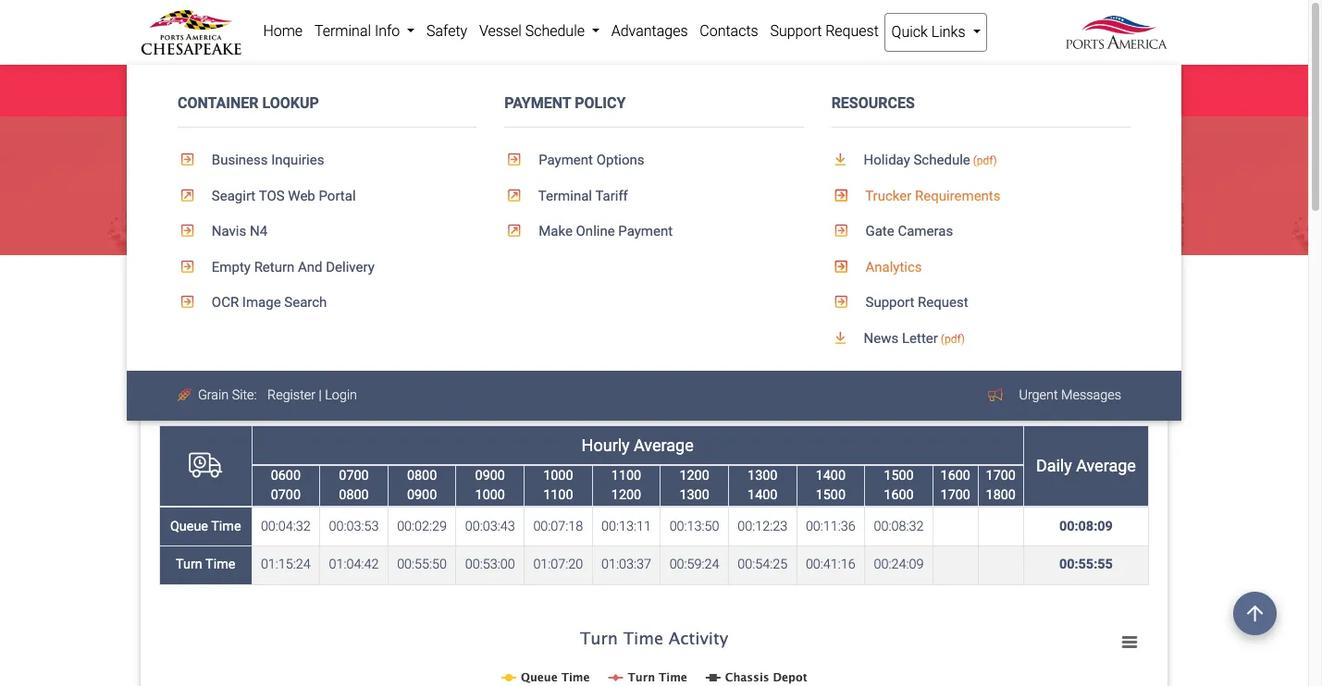 Task type: locate. For each thing, give the bounding box(es) containing it.
business inquiries link
[[178, 143, 477, 178]]

1600 left 1700 1800
[[941, 468, 971, 484]]

terminal info
[[315, 22, 404, 40]]

0 vertical spatial (pdf)
[[974, 155, 998, 168]]

payment up terminal tariff
[[539, 152, 593, 169]]

1500 up 00:08:32
[[884, 468, 914, 484]]

1 vertical spatial (pdf)
[[941, 333, 965, 346]]

0 horizontal spatial analytics
[[216, 283, 275, 300]]

business
[[212, 152, 268, 169]]

0 vertical spatial 1200
[[680, 468, 710, 484]]

schedule right vessel
[[526, 22, 585, 40]]

1 vertical spatial time
[[211, 519, 241, 535]]

0 horizontal spatial 1100
[[544, 488, 573, 504]]

seagirt up navis n4
[[212, 188, 256, 204]]

ocr image search
[[208, 295, 327, 311]]

turn time
[[176, 558, 236, 573]]

1 vertical spatial payment
[[539, 152, 593, 169]]

1 vertical spatial home link
[[156, 283, 195, 300]]

average right daily on the bottom of page
[[1077, 457, 1137, 476]]

payment down 'terminal tariff' 'link'
[[619, 223, 673, 240]]

terminal inside 'link'
[[539, 188, 592, 204]]

1 vertical spatial support request link
[[832, 285, 1131, 321]]

1 vertical spatial 1000
[[475, 488, 505, 504]]

login link
[[325, 388, 357, 404]]

support request inside quick links element
[[863, 295, 969, 311]]

1 horizontal spatial 1700
[[986, 468, 1016, 484]]

schedule up trucker requirements
[[914, 152, 971, 169]]

(pdf) up trucker requirements link
[[974, 155, 998, 168]]

1700 left 1800
[[941, 488, 971, 504]]

seagirt tos web portal link
[[178, 178, 477, 214]]

support up news
[[866, 295, 915, 311]]

request left quick
[[826, 22, 879, 40]]

0 vertical spatial 1000
[[544, 468, 573, 484]]

0 vertical spatial terminal
[[315, 22, 371, 40]]

1 vertical spatial 1500
[[816, 488, 846, 504]]

extended left to
[[351, 82, 408, 98]]

1 horizontal spatial support
[[866, 295, 915, 311]]

(pdf)
[[974, 155, 998, 168], [941, 333, 965, 346]]

0 vertical spatial 1700
[[986, 468, 1016, 484]]

queue time
[[170, 519, 241, 535]]

0 vertical spatial seagirt
[[197, 82, 241, 98]]

support request up during
[[771, 22, 879, 40]]

time for 00:04:32
[[211, 519, 241, 535]]

home left ocr
[[156, 283, 195, 300]]

home up gate
[[263, 22, 303, 40]]

0 vertical spatial home
[[263, 22, 303, 40]]

1 horizontal spatial home
[[263, 22, 303, 40]]

1300 up 00:13:50
[[680, 488, 710, 504]]

1200
[[680, 468, 710, 484], [612, 488, 642, 504]]

1 vertical spatial support
[[866, 295, 915, 311]]

0600 0700
[[271, 468, 301, 504]]

0 vertical spatial 1100
[[612, 468, 642, 484]]

1 horizontal spatial turn
[[239, 365, 298, 400]]

0900 up 00:02:29
[[407, 488, 437, 504]]

home link up gate
[[257, 13, 309, 50]]

request up "letter"
[[918, 295, 969, 311]]

support request up news letter (pdf)
[[863, 295, 969, 311]]

requirements
[[916, 188, 1001, 204]]

0 vertical spatial time
[[305, 365, 372, 400]]

bullhorn image
[[988, 389, 1007, 402]]

urgent messages link
[[1010, 379, 1131, 413]]

00:53:00
[[465, 558, 515, 573]]

web
[[288, 188, 315, 204]]

payment right on
[[505, 94, 571, 112]]

0 horizontal spatial 0900
[[407, 488, 437, 504]]

payment inside payment options 'link'
[[539, 152, 593, 169]]

2 extended from the left
[[853, 82, 911, 98]]

01:07:20
[[534, 558, 583, 573]]

schedule for holiday
[[914, 152, 971, 169]]

1 horizontal spatial terminal
[[539, 188, 592, 204]]

extended right during
[[853, 82, 911, 98]]

1700
[[986, 468, 1016, 484], [941, 488, 971, 504]]

home link
[[257, 13, 309, 50], [156, 283, 195, 300]]

1 vertical spatial 1100
[[544, 488, 573, 504]]

image
[[242, 295, 281, 311]]

1400 up 00:11:36
[[816, 468, 846, 484]]

cameras
[[898, 223, 954, 240]]

1 vertical spatial average
[[1077, 457, 1137, 476]]

0 horizontal spatial terminal
[[315, 22, 371, 40]]

the
[[170, 82, 193, 98]]

00:02:29
[[397, 519, 447, 535]]

0700
[[339, 468, 369, 484], [271, 488, 301, 504]]

0 horizontal spatial 1400
[[748, 488, 778, 504]]

(pdf) inside news letter (pdf)
[[941, 333, 965, 346]]

1 horizontal spatial 0800
[[407, 468, 437, 484]]

0 horizontal spatial 0700
[[271, 488, 301, 504]]

0 vertical spatial analytics
[[863, 259, 923, 276]]

1 vertical spatial terminal
[[539, 188, 592, 204]]

register | login
[[268, 388, 357, 404]]

00:12:23
[[738, 519, 788, 535]]

register link
[[268, 388, 316, 404]]

payment for payment policy
[[505, 94, 571, 112]]

0700 down 0600
[[271, 488, 301, 504]]

0 vertical spatial support
[[771, 22, 822, 40]]

0900 up 00:03:43
[[475, 468, 505, 484]]

payment inside 'make online payment' link
[[619, 223, 673, 240]]

1000 up 00:03:43
[[475, 488, 505, 504]]

0 vertical spatial payment
[[505, 94, 571, 112]]

analytics down the empty
[[216, 283, 275, 300]]

1 vertical spatial seagirt
[[212, 188, 256, 204]]

1 horizontal spatial 1500
[[884, 468, 914, 484]]

0 horizontal spatial home link
[[156, 283, 195, 300]]

0800 up 00:02:29
[[407, 468, 437, 484]]

1 horizontal spatial 1600
[[941, 468, 971, 484]]

0 vertical spatial 1400
[[816, 468, 846, 484]]

seagirt inside quick links element
[[212, 188, 256, 204]]

0 horizontal spatial home
[[156, 283, 195, 300]]

analytics inside quick links element
[[863, 259, 923, 276]]

hours.
[[915, 82, 954, 98]]

1800
[[986, 488, 1016, 504]]

calendar day image
[[1020, 366, 1043, 392]]

1 horizontal spatial (pdf)
[[974, 155, 998, 168]]

support up 'reefers'
[[771, 22, 822, 40]]

average up 1200 1300
[[634, 436, 694, 455]]

average
[[634, 436, 694, 455], [1077, 457, 1137, 476]]

1 horizontal spatial 1100
[[612, 468, 642, 484]]

0 vertical spatial turn
[[239, 365, 298, 400]]

empty return and delivery link
[[178, 250, 477, 285]]

0 vertical spatial 1600
[[941, 468, 971, 484]]

1 vertical spatial schedule
[[914, 152, 971, 169]]

login
[[325, 388, 357, 404]]

0 vertical spatial 1300
[[748, 468, 778, 484]]

1000 up 00:07:18
[[544, 468, 573, 484]]

1 vertical spatial 1400
[[748, 488, 778, 504]]

quick links
[[892, 23, 970, 41]]

1 horizontal spatial 1300
[[748, 468, 778, 484]]

1 horizontal spatial average
[[1077, 457, 1137, 476]]

the seagirt main gate will be extended to 5:30 pm on wednesday, october 18th.  no exports or reefers during extended hours. link
[[170, 82, 954, 98]]

0 vertical spatial schedule
[[526, 22, 585, 40]]

1 horizontal spatial request
[[918, 295, 969, 311]]

quick links element
[[127, 65, 1182, 421]]

main
[[245, 82, 274, 98]]

support request link up "letter"
[[832, 285, 1131, 321]]

0800 up 00:03:53
[[339, 488, 369, 504]]

0600
[[271, 468, 301, 484]]

terminal for terminal tariff
[[539, 188, 592, 204]]

empty return and delivery
[[208, 259, 375, 276]]

support request link up during
[[765, 13, 885, 50]]

schedule inside quick links element
[[914, 152, 971, 169]]

make online payment
[[535, 223, 673, 240]]

0 horizontal spatial 1700
[[941, 488, 971, 504]]

1100 up 00:07:18
[[544, 488, 573, 504]]

1 vertical spatial analytics
[[216, 283, 275, 300]]

links
[[932, 23, 966, 41]]

safety
[[427, 22, 468, 40]]

00:11:36
[[806, 519, 856, 535]]

1 vertical spatial 0900
[[407, 488, 437, 504]]

or
[[749, 82, 761, 98]]

1 horizontal spatial analytics
[[863, 259, 923, 276]]

1 horizontal spatial 1400
[[816, 468, 846, 484]]

0 horizontal spatial schedule
[[526, 22, 585, 40]]

(pdf) inside holiday schedule (pdf)
[[974, 155, 998, 168]]

1 vertical spatial 1200
[[612, 488, 642, 504]]

1 vertical spatial request
[[918, 295, 969, 311]]

portal
[[319, 188, 356, 204]]

analytics down gate
[[863, 259, 923, 276]]

0 horizontal spatial average
[[634, 436, 694, 455]]

0 horizontal spatial extended
[[351, 82, 408, 98]]

1300
[[748, 468, 778, 484], [680, 488, 710, 504]]

payment options link
[[505, 143, 804, 178]]

october
[[586, 82, 637, 98]]

turn
[[239, 365, 298, 400], [176, 558, 203, 573]]

truck turn time
[[159, 365, 372, 400]]

go to top image
[[1234, 592, 1277, 636]]

extended
[[351, 82, 408, 98], [853, 82, 911, 98]]

1600 1700
[[941, 468, 971, 504]]

support request link
[[765, 13, 885, 50], [832, 285, 1131, 321]]

1 vertical spatial 1600
[[884, 488, 914, 504]]

0 horizontal spatial turn
[[176, 558, 203, 573]]

1 vertical spatial turn
[[176, 558, 203, 573]]

2 vertical spatial time
[[206, 558, 236, 573]]

0 vertical spatial average
[[634, 436, 694, 455]]

1 vertical spatial 0800
[[339, 488, 369, 504]]

1700 up 1800
[[986, 468, 1016, 484]]

terminal left info
[[315, 22, 371, 40]]

0 vertical spatial 0900
[[475, 468, 505, 484]]

0 horizontal spatial 1200
[[612, 488, 642, 504]]

1 horizontal spatial 0900
[[475, 468, 505, 484]]

1500 up 00:11:36
[[816, 488, 846, 504]]

1 extended from the left
[[351, 82, 408, 98]]

container
[[178, 94, 259, 112]]

holiday
[[864, 152, 911, 169]]

empty
[[212, 259, 251, 276]]

0700 up 00:03:53
[[339, 468, 369, 484]]

0 vertical spatial request
[[826, 22, 879, 40]]

1400
[[816, 468, 846, 484], [748, 488, 778, 504]]

1600 up 00:08:32
[[884, 488, 914, 504]]

1 horizontal spatial home link
[[257, 13, 309, 50]]

reefers
[[765, 82, 807, 98]]

delivery
[[326, 259, 375, 276]]

terminal tariff link
[[505, 178, 804, 214]]

1 vertical spatial 1300
[[680, 488, 710, 504]]

1 horizontal spatial schedule
[[914, 152, 971, 169]]

0 vertical spatial support request link
[[765, 13, 885, 50]]

(pdf) right "letter"
[[941, 333, 965, 346]]

1300 up 00:12:23
[[748, 468, 778, 484]]

1 vertical spatial support request
[[863, 295, 969, 311]]

0 horizontal spatial 1500
[[816, 488, 846, 504]]

1200 up 00:13:50
[[680, 468, 710, 484]]

0800
[[407, 468, 437, 484], [339, 488, 369, 504]]

to
[[412, 82, 424, 98]]

make
[[539, 223, 573, 240]]

online
[[576, 223, 615, 240]]

advantages
[[612, 22, 688, 40]]

vessel schedule
[[479, 22, 589, 40]]

0 horizontal spatial (pdf)
[[941, 333, 965, 346]]

1 horizontal spatial 0700
[[339, 468, 369, 484]]

1200 up 00:13:11
[[612, 488, 642, 504]]

00:04:32
[[261, 519, 311, 535]]

arrow to bottom image
[[832, 331, 861, 345]]

01:04:42
[[329, 558, 379, 573]]

0 vertical spatial home link
[[257, 13, 309, 50]]

1 horizontal spatial extended
[[853, 82, 911, 98]]

tos
[[259, 188, 285, 204]]

(pdf) for schedule
[[974, 155, 998, 168]]

navis
[[212, 223, 246, 240]]

0 vertical spatial support request
[[771, 22, 879, 40]]

1400 up 00:12:23
[[748, 488, 778, 504]]

seagirt right the
[[197, 82, 241, 98]]

terminal up make
[[539, 188, 592, 204]]

home link left ocr
[[156, 283, 195, 300]]

1100 down hourly
[[612, 468, 642, 484]]

2 vertical spatial payment
[[619, 223, 673, 240]]



Task type: vqa. For each thing, say whether or not it's contained in the screenshot.
Hourly Average Daily Average
yes



Task type: describe. For each thing, give the bounding box(es) containing it.
n4
[[250, 223, 268, 240]]

vessel
[[479, 22, 522, 40]]

0 horizontal spatial 1600
[[884, 488, 914, 504]]

info
[[375, 22, 400, 40]]

and
[[298, 259, 323, 276]]

00:08:32
[[874, 519, 924, 535]]

be
[[331, 82, 347, 98]]

gate cameras link
[[832, 214, 1131, 250]]

register
[[268, 388, 316, 404]]

navis n4
[[208, 223, 268, 240]]

schedule for vessel
[[526, 22, 585, 40]]

00:03:43
[[465, 519, 515, 535]]

gate
[[866, 223, 895, 240]]

grain
[[198, 388, 229, 404]]

site:
[[232, 388, 257, 404]]

return
[[254, 259, 295, 276]]

lookup
[[262, 94, 319, 112]]

news letter (pdf)
[[861, 330, 965, 347]]

00:08:09
[[1060, 519, 1113, 535]]

arrow to bottom image
[[832, 153, 861, 167]]

1000 1100
[[544, 468, 573, 504]]

0 horizontal spatial 1000
[[475, 488, 505, 504]]

messages
[[1062, 388, 1122, 404]]

contacts link
[[694, 13, 765, 50]]

urgent messages
[[1020, 388, 1122, 404]]

payment options
[[535, 152, 645, 169]]

contacts
[[700, 22, 759, 40]]

exports
[[699, 82, 745, 98]]

0 horizontal spatial 0800
[[339, 488, 369, 504]]

news
[[864, 330, 899, 347]]

18th.
[[641, 82, 673, 98]]

1 vertical spatial 0700
[[271, 488, 301, 504]]

00:13:50
[[670, 519, 720, 535]]

grain site:
[[198, 388, 257, 404]]

seagirt inside alert
[[197, 82, 241, 98]]

gate
[[278, 82, 305, 98]]

1 vertical spatial 1700
[[941, 488, 971, 504]]

00:24:09
[[874, 558, 924, 573]]

0 horizontal spatial 1300
[[680, 488, 710, 504]]

0 vertical spatial 0800
[[407, 468, 437, 484]]

hourly
[[582, 436, 630, 455]]

trucker
[[866, 188, 912, 204]]

|
[[319, 388, 322, 404]]

navis n4 link
[[178, 214, 477, 250]]

1 vertical spatial home
[[156, 283, 195, 300]]

0700 0800
[[339, 468, 369, 504]]

1500 1600
[[884, 468, 914, 504]]

resources
[[832, 94, 915, 112]]

ocr image search link
[[178, 285, 477, 321]]

advantages link
[[606, 13, 694, 50]]

00:55:50
[[397, 558, 447, 573]]

1400 1500
[[816, 468, 846, 504]]

ocr
[[212, 295, 239, 311]]

1100 1200
[[612, 468, 642, 504]]

policy
[[575, 94, 626, 112]]

the seagirt main gate will be extended to 5:30 pm on wednesday, october 18th.  no exports or reefers during extended hours.
[[170, 82, 954, 98]]

payment for payment options
[[539, 152, 593, 169]]

01:15:24
[[261, 558, 311, 573]]

5:30
[[428, 82, 457, 98]]

container lookup
[[178, 94, 319, 112]]

01:03:37
[[602, 558, 652, 573]]

00:03:53
[[329, 519, 379, 535]]

during
[[811, 82, 849, 98]]

0 vertical spatial 1500
[[884, 468, 914, 484]]

terminal info link
[[309, 13, 421, 50]]

(pdf) for letter
[[941, 333, 965, 346]]

00:07:18
[[534, 519, 583, 535]]

vessel schedule link
[[474, 13, 606, 50]]

letter
[[903, 330, 939, 347]]

00:59:24
[[670, 558, 720, 573]]

no
[[677, 82, 695, 98]]

support inside quick links element
[[866, 295, 915, 311]]

00:41:16
[[806, 558, 856, 573]]

00:13:11
[[602, 519, 652, 535]]

00:54:25
[[738, 558, 788, 573]]

0 horizontal spatial request
[[826, 22, 879, 40]]

0 vertical spatial 0700
[[339, 468, 369, 484]]

wednesday,
[[506, 82, 582, 98]]

payment policy
[[505, 94, 626, 112]]

1700 1800
[[986, 468, 1016, 504]]

time for 01:15:24
[[206, 558, 236, 573]]

terminal for terminal info
[[315, 22, 371, 40]]

wheat image
[[178, 389, 195, 402]]

business inquiries
[[208, 152, 324, 169]]

0900 1000
[[475, 468, 505, 504]]

request inside quick links element
[[918, 295, 969, 311]]

holiday schedule (pdf)
[[861, 152, 998, 169]]

1 horizontal spatial 1000
[[544, 468, 573, 484]]

1 horizontal spatial 1200
[[680, 468, 710, 484]]

urgent
[[1020, 388, 1059, 404]]

truck
[[159, 365, 233, 400]]

0 horizontal spatial support
[[771, 22, 822, 40]]

0800 0900
[[407, 468, 437, 504]]

make online payment link
[[505, 214, 804, 250]]

seagirt tos web portal
[[208, 188, 356, 204]]

the seagirt main gate will be extended to 5:30 pm on wednesday, october 18th.  no exports or reefers during extended hours. alert
[[0, 65, 1309, 117]]

tariff
[[596, 188, 628, 204]]



